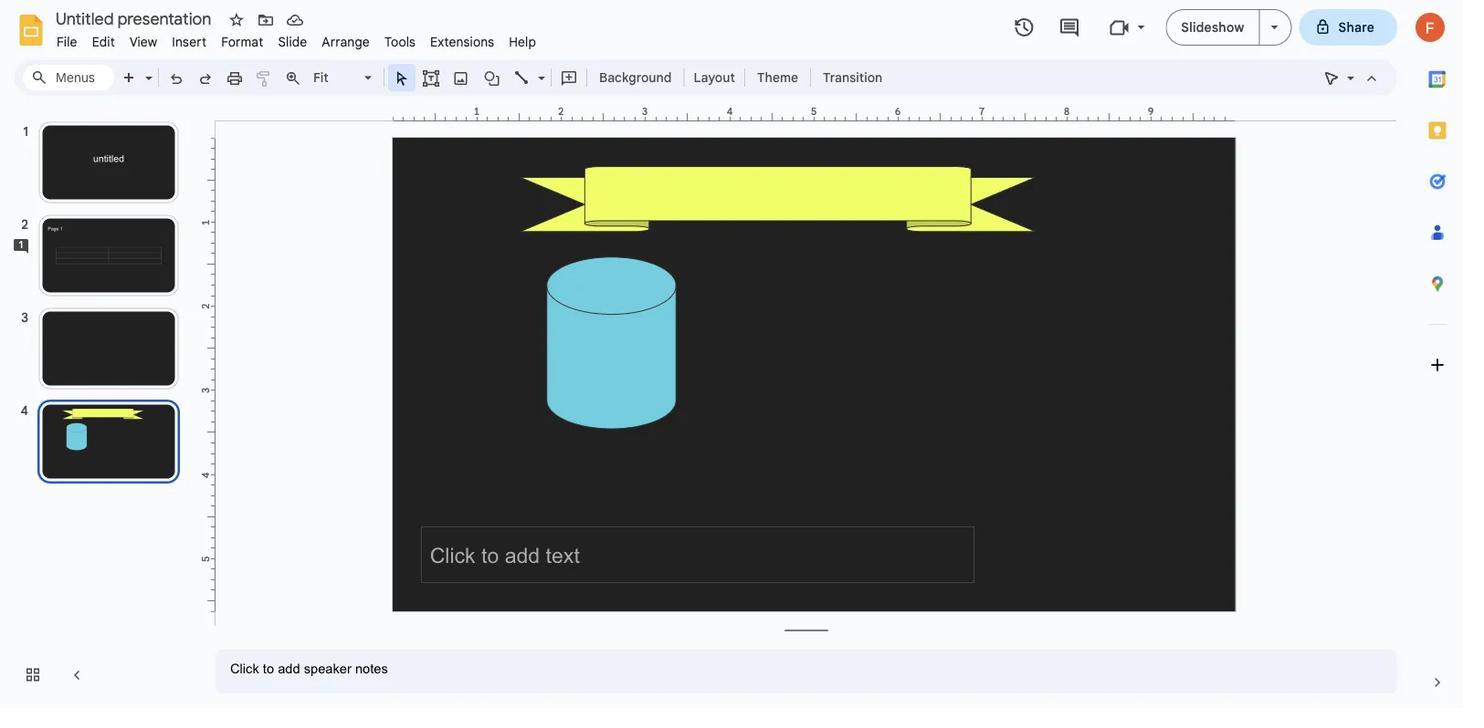 Task type: describe. For each thing, give the bounding box(es) containing it.
layout button
[[688, 64, 741, 91]]

extensions
[[430, 34, 494, 50]]

insert menu item
[[165, 31, 214, 53]]

tab list inside menu bar banner
[[1412, 54, 1463, 658]]

transition button
[[815, 64, 891, 91]]

arrange
[[322, 34, 370, 50]]

slide
[[278, 34, 307, 50]]

format menu item
[[214, 31, 271, 53]]

theme
[[757, 69, 798, 85]]

theme button
[[749, 64, 807, 91]]

transition
[[823, 69, 882, 85]]

extensions menu item
[[423, 31, 502, 53]]

help
[[509, 34, 536, 50]]

slide menu item
[[271, 31, 315, 53]]

insert
[[172, 34, 207, 50]]

Star checkbox
[[224, 7, 249, 33]]

main toolbar
[[113, 64, 892, 92]]

layout
[[694, 69, 735, 85]]

background
[[599, 69, 672, 85]]

background button
[[591, 64, 680, 91]]

menu bar banner
[[0, 0, 1463, 709]]

Zoom field
[[308, 65, 380, 92]]

mode and view toolbar
[[1317, 59, 1386, 96]]

tools menu item
[[377, 31, 423, 53]]

Rename text field
[[49, 7, 222, 29]]

share button
[[1299, 9, 1397, 46]]



Task type: vqa. For each thing, say whether or not it's contained in the screenshot.
Zoom field
yes



Task type: locate. For each thing, give the bounding box(es) containing it.
tab list
[[1412, 54, 1463, 658]]

Menus field
[[23, 65, 114, 90]]

navigation
[[0, 103, 201, 709]]

format
[[221, 34, 263, 50]]

tools
[[384, 34, 416, 50]]

slideshow button
[[1166, 9, 1260, 46]]

application containing slideshow
[[0, 0, 1463, 709]]

arrange menu item
[[315, 31, 377, 53]]

edit
[[92, 34, 115, 50]]

new slide with layout image
[[141, 66, 153, 72]]

menu bar
[[49, 24, 544, 54]]

edit menu item
[[85, 31, 122, 53]]

help menu item
[[502, 31, 544, 53]]

file
[[57, 34, 77, 50]]

menu bar inside menu bar banner
[[49, 24, 544, 54]]

shape image
[[482, 65, 503, 90]]

view menu item
[[122, 31, 165, 53]]

view
[[130, 34, 157, 50]]

application
[[0, 0, 1463, 709]]

insert image image
[[451, 65, 472, 90]]

Zoom text field
[[311, 65, 362, 90]]

share
[[1338, 19, 1375, 35]]

menu bar containing file
[[49, 24, 544, 54]]

file menu item
[[49, 31, 85, 53]]

slideshow
[[1181, 19, 1244, 35]]

presentation options image
[[1271, 26, 1278, 29]]



